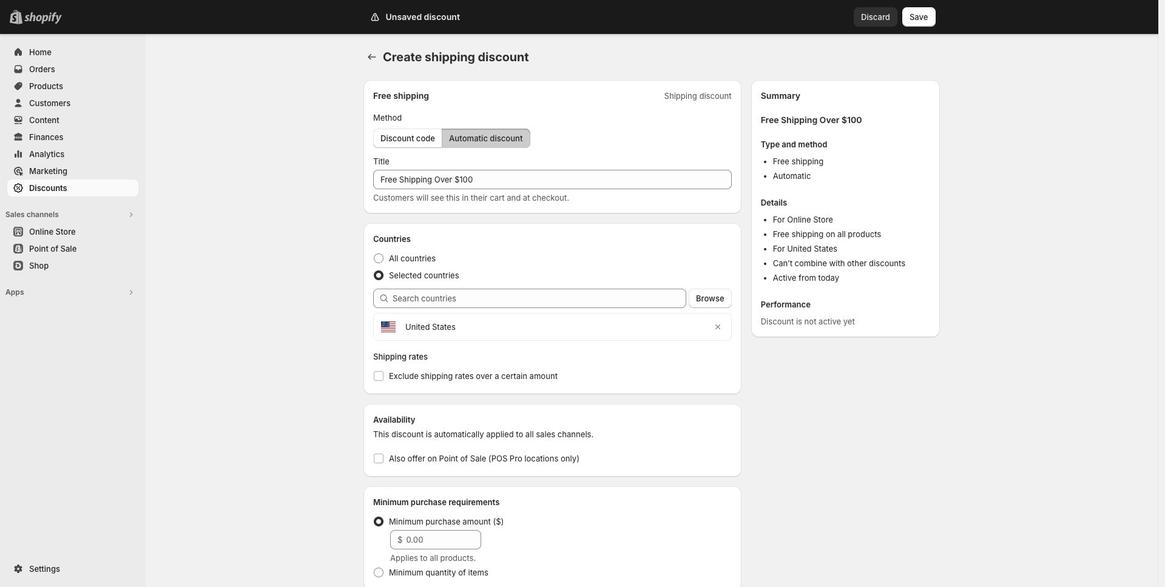 Task type: locate. For each thing, give the bounding box(es) containing it.
None text field
[[373, 170, 732, 189]]

Search countries text field
[[393, 289, 686, 308]]



Task type: describe. For each thing, give the bounding box(es) containing it.
0.00 text field
[[406, 530, 481, 550]]

shopify image
[[24, 12, 62, 24]]



Task type: vqa. For each thing, say whether or not it's contained in the screenshot.
the left Shopify "image"
no



